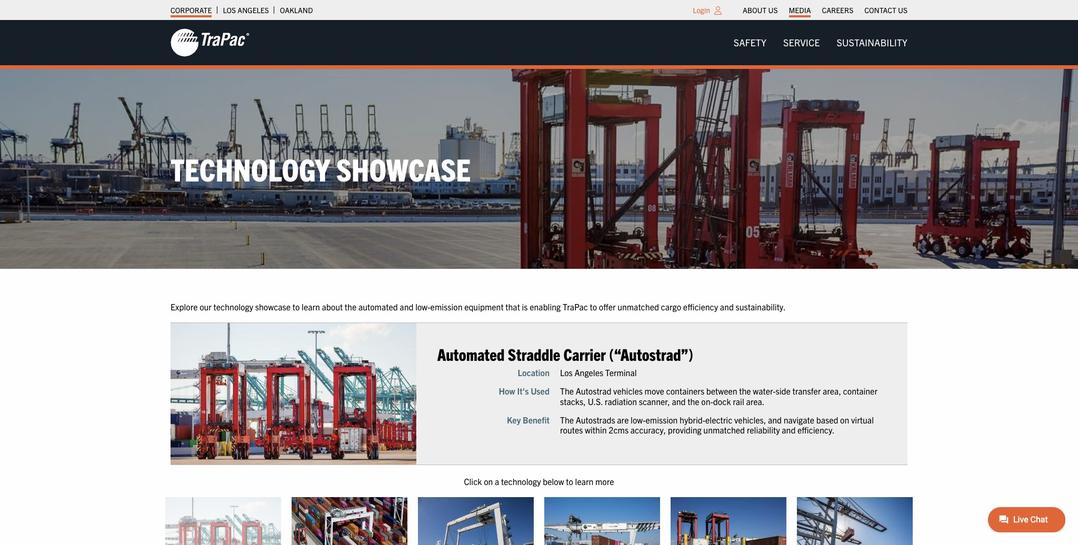 Task type: vqa. For each thing, say whether or not it's contained in the screenshot.
the alliance adds terminal changes at port of los angeles amid cargo surge on the top of the page
no



Task type: locate. For each thing, give the bounding box(es) containing it.
automated straddle carrier ("autostrad") main content
[[160, 301, 1079, 546]]

the inside the autostrad vehicles move containers between the water-side transfer area, container stacks, u.s. radiation scanner, and the on-dock rail area.
[[560, 386, 574, 397]]

and up hybrid-
[[672, 396, 686, 407]]

scanner,
[[639, 396, 670, 407]]

location
[[518, 368, 550, 378]]

the left the autostrad
[[560, 386, 574, 397]]

is
[[522, 302, 528, 313]]

0 vertical spatial unmatched
[[618, 302, 659, 313]]

and
[[400, 302, 414, 313], [720, 302, 734, 313], [672, 396, 686, 407], [768, 415, 782, 425], [782, 425, 796, 436]]

low- right the automated
[[416, 302, 431, 313]]

learn
[[302, 302, 320, 313], [575, 477, 594, 487]]

media link
[[789, 3, 811, 17]]

menu bar up service
[[738, 3, 914, 17]]

radiation
[[605, 396, 637, 407]]

emission
[[431, 302, 463, 313], [646, 415, 678, 425]]

rail
[[733, 396, 745, 407]]

angeles up the autostrad
[[575, 368, 604, 378]]

los down automated straddle carrier ("autostrad")
[[560, 368, 573, 378]]

0 vertical spatial angeles
[[238, 5, 269, 15]]

technology right the our
[[214, 302, 253, 313]]

us right the about
[[769, 5, 778, 15]]

0 horizontal spatial us
[[769, 5, 778, 15]]

the for the autostrads are low-emission hybrid-electric vehicles, and navigate based on virtual routes within 2cms accuracy, providing unmatched reliability and efficiency.
[[560, 415, 574, 425]]

unmatched
[[618, 302, 659, 313], [704, 425, 745, 436]]

1 us from the left
[[769, 5, 778, 15]]

1 vertical spatial low-
[[631, 415, 646, 425]]

1 vertical spatial unmatched
[[704, 425, 745, 436]]

providing
[[668, 425, 702, 436]]

us for about us
[[769, 5, 778, 15]]

2 the from the top
[[560, 415, 574, 425]]

0 horizontal spatial learn
[[302, 302, 320, 313]]

the left water-
[[740, 386, 751, 397]]

between
[[707, 386, 738, 397]]

trapac
[[563, 302, 588, 313]]

oakland
[[280, 5, 313, 15]]

us
[[769, 5, 778, 15], [898, 5, 908, 15]]

0 horizontal spatial technology
[[214, 302, 253, 313]]

login
[[693, 5, 710, 15]]

our
[[200, 302, 212, 313]]

about us link
[[743, 3, 778, 17]]

and right the "efficiency"
[[720, 302, 734, 313]]

electric
[[706, 415, 733, 425]]

on inside the autostrads are low-emission hybrid-electric vehicles, and navigate based on virtual routes within 2cms accuracy, providing unmatched reliability and efficiency.
[[841, 415, 850, 425]]

trapac los angeles automated radiation scanning image
[[671, 498, 787, 546]]

angeles for los angeles terminal
[[575, 368, 604, 378]]

unmatched down 'dock'
[[704, 425, 745, 436]]

0 vertical spatial menu bar
[[738, 3, 914, 17]]

corporate image
[[171, 28, 250, 57]]

vehicles
[[614, 386, 643, 397]]

that
[[506, 302, 520, 313]]

los for los angeles terminal
[[560, 368, 573, 378]]

how it's used
[[499, 386, 550, 397]]

1 horizontal spatial low-
[[631, 415, 646, 425]]

1 vertical spatial menu bar
[[726, 32, 916, 53]]

0 horizontal spatial the
[[345, 302, 357, 313]]

1 horizontal spatial emission
[[646, 415, 678, 425]]

on left a
[[484, 477, 493, 487]]

navigate
[[784, 415, 815, 425]]

routes
[[560, 425, 583, 436]]

benefit
[[523, 415, 550, 425]]

2 horizontal spatial to
[[590, 302, 597, 313]]

to right below
[[566, 477, 573, 487]]

the for the autostrad vehicles move containers between the water-side transfer area, container stacks, u.s. radiation scanner, and the on-dock rail area.
[[560, 386, 574, 397]]

efficiency.
[[798, 425, 835, 436]]

los angeles
[[223, 5, 269, 15]]

containers
[[667, 386, 705, 397]]

based
[[817, 415, 839, 425]]

contact us
[[865, 5, 908, 15]]

0 horizontal spatial emission
[[431, 302, 463, 313]]

on
[[841, 415, 850, 425], [484, 477, 493, 487]]

the right about
[[345, 302, 357, 313]]

0 horizontal spatial los
[[223, 5, 236, 15]]

los up the 'corporate' image
[[223, 5, 236, 15]]

learn left the "more"
[[575, 477, 594, 487]]

low-
[[416, 302, 431, 313], [631, 415, 646, 425]]

2cms
[[609, 425, 629, 436]]

to right showcase on the bottom left of page
[[293, 302, 300, 313]]

1 vertical spatial on
[[484, 477, 493, 487]]

1 horizontal spatial angeles
[[575, 368, 604, 378]]

to left offer
[[590, 302, 597, 313]]

angeles left oakland link
[[238, 5, 269, 15]]

enabling
[[530, 302, 561, 313]]

key
[[507, 415, 521, 425]]

("autostrad")
[[609, 344, 694, 364]]

us right contact at the top right of page
[[898, 5, 908, 15]]

0 horizontal spatial low-
[[416, 302, 431, 313]]

emission left the equipment
[[431, 302, 463, 313]]

1 horizontal spatial on
[[841, 415, 850, 425]]

reliability
[[747, 425, 780, 436]]

0 vertical spatial los
[[223, 5, 236, 15]]

low- right are
[[631, 415, 646, 425]]

learn left about
[[302, 302, 320, 313]]

0 vertical spatial learn
[[302, 302, 320, 313]]

cargo
[[661, 302, 682, 313]]

technology
[[171, 150, 330, 188]]

1 horizontal spatial technology
[[501, 477, 541, 487]]

0 vertical spatial on
[[841, 415, 850, 425]]

0 vertical spatial technology
[[214, 302, 253, 313]]

1 horizontal spatial the
[[688, 396, 700, 407]]

0 vertical spatial emission
[[431, 302, 463, 313]]

sustainability link
[[829, 32, 916, 53]]

on right based
[[841, 415, 850, 425]]

used
[[531, 386, 550, 397]]

2 us from the left
[[898, 5, 908, 15]]

carrier
[[564, 344, 606, 364]]

contact
[[865, 5, 897, 15]]

menu bar containing safety
[[726, 32, 916, 53]]

0 horizontal spatial to
[[293, 302, 300, 313]]

0 horizontal spatial on
[[484, 477, 493, 487]]

technology right a
[[501, 477, 541, 487]]

emission down scanner,
[[646, 415, 678, 425]]

1 horizontal spatial us
[[898, 5, 908, 15]]

1 vertical spatial trapac los angeles automated straddle carrier image
[[165, 498, 281, 546]]

1 horizontal spatial los
[[560, 368, 573, 378]]

technology
[[214, 302, 253, 313], [501, 477, 541, 487]]

0 horizontal spatial angeles
[[238, 5, 269, 15]]

1 vertical spatial technology
[[501, 477, 541, 487]]

trapac los angeles automated straddle carrier image
[[171, 323, 416, 465], [165, 498, 281, 546]]

los inside "automated straddle carrier ("autostrad")" 'main content'
[[560, 368, 573, 378]]

click
[[464, 477, 482, 487]]

automated
[[359, 302, 398, 313]]

login link
[[693, 5, 710, 15]]

the inside the autostrads are low-emission hybrid-electric vehicles, and navigate based on virtual routes within 2cms accuracy, providing unmatched reliability and efficiency.
[[560, 415, 574, 425]]

low- inside the autostrads are low-emission hybrid-electric vehicles, and navigate based on virtual routes within 2cms accuracy, providing unmatched reliability and efficiency.
[[631, 415, 646, 425]]

the
[[345, 302, 357, 313], [740, 386, 751, 397], [688, 396, 700, 407]]

key benefit
[[507, 415, 550, 425]]

contact us link
[[865, 3, 908, 17]]

1 vertical spatial angeles
[[575, 368, 604, 378]]

1 horizontal spatial learn
[[575, 477, 594, 487]]

autostrad
[[576, 386, 612, 397]]

unmatched right offer
[[618, 302, 659, 313]]

angeles inside "automated straddle carrier ("autostrad")" 'main content'
[[575, 368, 604, 378]]

showcase
[[255, 302, 291, 313]]

about us
[[743, 5, 778, 15]]

1 vertical spatial the
[[560, 415, 574, 425]]

menu bar down careers
[[726, 32, 916, 53]]

to
[[293, 302, 300, 313], [590, 302, 597, 313], [566, 477, 573, 487]]

the
[[560, 386, 574, 397], [560, 415, 574, 425]]

vehicles,
[[735, 415, 766, 425]]

1 vertical spatial los
[[560, 368, 573, 378]]

1 horizontal spatial unmatched
[[704, 425, 745, 436]]

about
[[322, 302, 343, 313]]

equipment
[[465, 302, 504, 313]]

the autostrad vehicles move containers between the water-side transfer area, container stacks, u.s. radiation scanner, and the on-dock rail area.
[[560, 386, 878, 407]]

menu bar
[[738, 3, 914, 17], [726, 32, 916, 53]]

1 vertical spatial emission
[[646, 415, 678, 425]]

the left on-
[[688, 396, 700, 407]]

0 horizontal spatial unmatched
[[618, 302, 659, 313]]

0 vertical spatial the
[[560, 386, 574, 397]]

the down stacks,
[[560, 415, 574, 425]]

1 the from the top
[[560, 386, 574, 397]]

angeles inside los angeles link
[[238, 5, 269, 15]]



Task type: describe. For each thing, give the bounding box(es) containing it.
1 vertical spatial learn
[[575, 477, 594, 487]]

area.
[[747, 396, 765, 407]]

angeles for los angeles
[[238, 5, 269, 15]]

dock
[[714, 396, 731, 407]]

and right reliability
[[782, 425, 796, 436]]

los for los angeles
[[223, 5, 236, 15]]

automated straddle carrier ("autostrad")
[[437, 344, 694, 364]]

oakland link
[[280, 3, 313, 17]]

safety link
[[726, 32, 775, 53]]

automated
[[437, 344, 505, 364]]

area,
[[823, 386, 842, 397]]

on-
[[702, 396, 714, 407]]

us for contact us
[[898, 5, 908, 15]]

a
[[495, 477, 499, 487]]

explore
[[171, 302, 198, 313]]

side
[[776, 386, 791, 397]]

corporate
[[171, 5, 212, 15]]

efficiency
[[684, 302, 718, 313]]

1 horizontal spatial to
[[566, 477, 573, 487]]

and right the automated
[[400, 302, 414, 313]]

u.s.
[[588, 396, 603, 407]]

explore our technology showcase to learn about the automated and low-emission equipment that is enabling trapac to offer unmatched cargo efficiency and sustainability.
[[171, 302, 786, 313]]

within
[[585, 425, 607, 436]]

the autostrads are low-emission hybrid-electric vehicles, and navigate based on virtual routes within 2cms accuracy, providing unmatched reliability and efficiency.
[[560, 415, 874, 436]]

2 horizontal spatial the
[[740, 386, 751, 397]]

it's
[[517, 386, 529, 397]]

0 vertical spatial low-
[[416, 302, 431, 313]]

move
[[645, 386, 665, 397]]

safety
[[734, 36, 767, 48]]

about
[[743, 5, 767, 15]]

showcase
[[336, 150, 471, 188]]

click on a technology below to learn more
[[464, 477, 614, 487]]

sustainability.
[[736, 302, 786, 313]]

straddle
[[508, 344, 561, 364]]

careers link
[[822, 3, 854, 17]]

terminal
[[606, 368, 637, 378]]

media
[[789, 5, 811, 15]]

menu bar containing about us
[[738, 3, 914, 17]]

service link
[[775, 32, 829, 53]]

los angeles link
[[223, 3, 269, 17]]

technology showcase
[[171, 150, 471, 188]]

container
[[844, 386, 878, 397]]

light image
[[715, 6, 722, 15]]

and inside the autostrad vehicles move containers between the water-side transfer area, container stacks, u.s. radiation scanner, and the on-dock rail area.
[[672, 396, 686, 407]]

transfer
[[793, 386, 821, 397]]

unmatched inside the autostrads are low-emission hybrid-electric vehicles, and navigate based on virtual routes within 2cms accuracy, providing unmatched reliability and efficiency.
[[704, 425, 745, 436]]

water-
[[753, 386, 776, 397]]

autostrads
[[576, 415, 615, 425]]

stacks,
[[560, 396, 586, 407]]

0 vertical spatial trapac los angeles automated straddle carrier image
[[171, 323, 416, 465]]

how
[[499, 386, 515, 397]]

accuracy,
[[631, 425, 666, 436]]

careers
[[822, 5, 854, 15]]

and left navigate
[[768, 415, 782, 425]]

emission inside the autostrads are low-emission hybrid-electric vehicles, and navigate based on virtual routes within 2cms accuracy, providing unmatched reliability and efficiency.
[[646, 415, 678, 425]]

hybrid-
[[680, 415, 706, 425]]

virtual
[[852, 415, 874, 425]]

sustainability
[[837, 36, 908, 48]]

offer
[[599, 302, 616, 313]]

trapac los angeles automated stacking crane image
[[292, 498, 408, 546]]

los angeles terminal
[[560, 368, 637, 378]]

service
[[784, 36, 820, 48]]

corporate link
[[171, 3, 212, 17]]

are
[[617, 415, 629, 425]]

below
[[543, 477, 564, 487]]

more
[[596, 477, 614, 487]]



